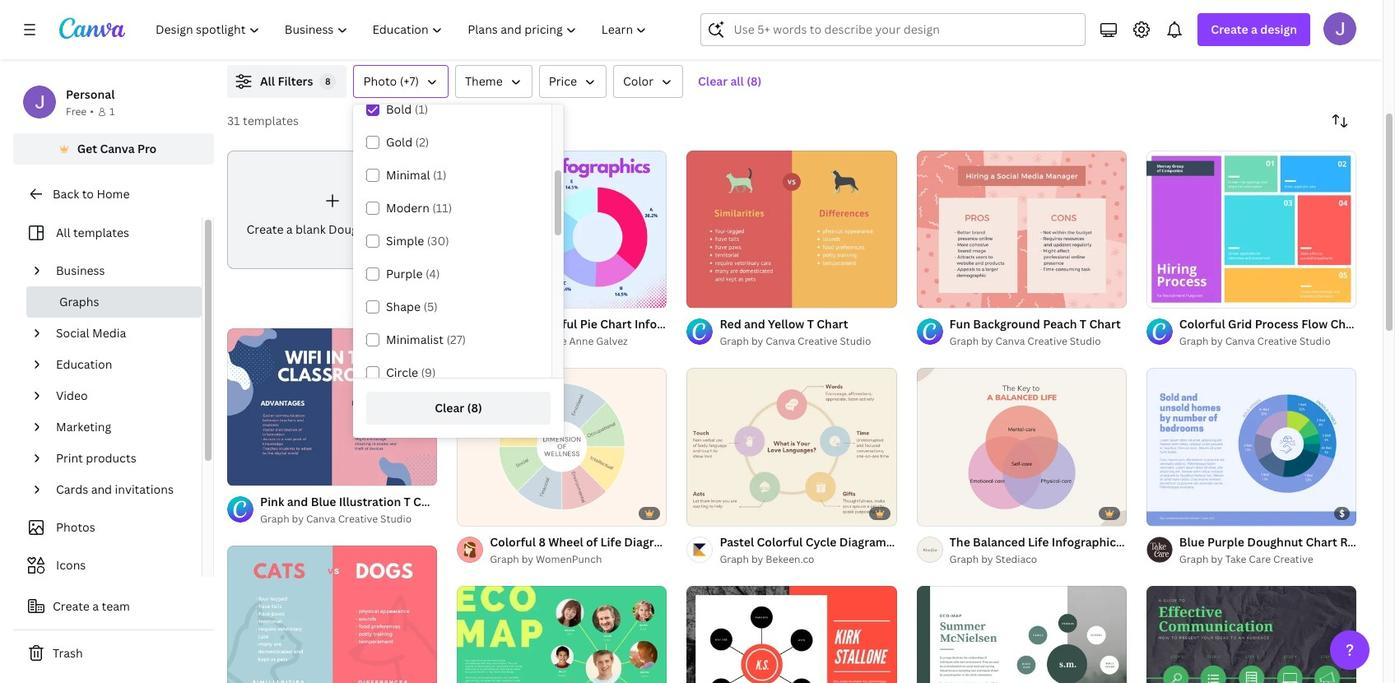 Task type: describe. For each thing, give the bounding box(es) containing it.
and for red
[[745, 317, 766, 332]]

graph by bekeen.co link
[[720, 552, 897, 568]]

graph inside fun background peach t chart graph by canva creative studio
[[950, 335, 979, 349]]

canva for fun
[[996, 335, 1026, 349]]

get canva pro
[[77, 141, 157, 156]]

blue inside blue purple doughnut chart real estat graph by take care creative
[[1180, 534, 1205, 550]]

business link
[[49, 255, 192, 287]]

graph by take care creative link
[[1180, 552, 1357, 568]]

graph inside pink and blue illustration t chart graph by canva creative studio
[[260, 512, 290, 526]]

top level navigation element
[[145, 13, 662, 46]]

fun background peach t chart image
[[917, 151, 1127, 308]]

chart inside fun background peach t chart graph by canva creative studio
[[1090, 317, 1121, 332]]

social
[[56, 325, 89, 341]]

a for team
[[92, 599, 99, 614]]

video link
[[49, 380, 192, 412]]

minimal
[[386, 167, 430, 183]]

simple for simple (30)
[[386, 233, 424, 249]]

graph by womenpunch link
[[490, 552, 667, 568]]

clear all (8)
[[698, 73, 762, 89]]

chart inside colorful grid process flow chart graph by canva creative studio
[[1331, 317, 1363, 332]]

graph by canva creative studio link for peach
[[950, 334, 1121, 350]]

color button
[[614, 65, 684, 98]]

bold (1)
[[386, 101, 429, 117]]

all templates
[[56, 225, 129, 240]]

blank
[[296, 221, 326, 237]]

to
[[82, 186, 94, 202]]

wheel
[[549, 534, 584, 550]]

design
[[1261, 21, 1298, 37]]

home
[[97, 186, 130, 202]]

1 horizontal spatial (8)
[[747, 73, 762, 89]]

canva for red
[[766, 335, 796, 349]]

gold
[[386, 134, 413, 150]]

(+7)
[[400, 73, 419, 89]]

(27)
[[447, 332, 466, 348]]

all filters
[[260, 73, 313, 89]]

peach
[[1044, 317, 1078, 332]]

cards and invitations link
[[49, 474, 192, 506]]

media
[[92, 325, 126, 341]]

business
[[56, 263, 105, 278]]

get canva pro button
[[13, 133, 214, 165]]

filters
[[278, 73, 313, 89]]

red
[[720, 317, 742, 332]]

simple (30)
[[386, 233, 449, 249]]

photos
[[56, 520, 95, 535]]

Search search field
[[734, 14, 1076, 45]]

create for create a blank doughnut chart
[[247, 221, 284, 237]]

t for yellow
[[808, 317, 814, 332]]

graph down pastel at right bottom
[[720, 552, 749, 566]]

team
[[102, 599, 130, 614]]

life inside the balanced life infographic venn diagram graph graph by stediaco
[[1029, 534, 1050, 550]]

graph down the the
[[950, 552, 979, 566]]

(1) for minimal (1)
[[433, 167, 447, 183]]

theme button
[[455, 65, 533, 98]]

graph by canva creative studio link for process
[[1180, 334, 1357, 350]]

chart inside "red and yellow t chart graph by canva creative studio"
[[817, 317, 849, 332]]

clear all (8) button
[[690, 65, 770, 98]]

venn
[[1120, 534, 1148, 550]]

creative inside blue purple doughnut chart real estat graph by take care creative
[[1274, 552, 1314, 566]]

(2)
[[416, 134, 429, 150]]

back
[[53, 186, 79, 202]]

education
[[56, 357, 112, 372]]

by inside colorful 8 wheel of life diagram graph graph by womenpunch
[[522, 552, 534, 566]]

8 inside colorful 8 wheel of life diagram graph graph by womenpunch
[[539, 534, 546, 550]]

print products
[[56, 450, 136, 466]]

education link
[[49, 349, 192, 380]]

trash link
[[13, 637, 214, 670]]

pastel colorful cycle diagram graph link
[[720, 533, 924, 552]]

circle (9)
[[386, 365, 436, 380]]

infographics
[[635, 317, 705, 332]]

graphs
[[59, 294, 99, 310]]

clear for clear all (8)
[[698, 73, 728, 89]]

trash
[[53, 646, 83, 661]]

graph by canva creative studio link for blue
[[260, 511, 437, 528]]

print products link
[[49, 443, 192, 474]]

personal
[[66, 86, 115, 102]]

create a blank doughnut chart
[[247, 221, 418, 237]]

graph inside colorful grid process flow chart graph by canva creative studio
[[1180, 335, 1209, 349]]

estat
[[1368, 534, 1396, 550]]

clear (8) button
[[366, 392, 551, 425]]

graph inside blue purple doughnut chart real estat graph by take care creative
[[1180, 552, 1209, 566]]

by inside colorful grid process flow chart graph by canva creative studio
[[1212, 335, 1224, 349]]

infographic
[[1052, 534, 1117, 550]]

studio for process
[[1300, 335, 1332, 349]]

clear (8)
[[435, 400, 482, 416]]

by inside blue purple doughnut chart real estat graph by take care creative
[[1212, 552, 1224, 566]]

•
[[90, 105, 94, 119]]

print
[[56, 450, 83, 466]]

bold
[[386, 101, 412, 117]]

studio inside pink and blue illustration t chart graph by canva creative studio
[[381, 512, 412, 526]]

(5)
[[424, 299, 438, 315]]

modern (11)
[[386, 200, 452, 216]]

creative for peach
[[1028, 335, 1068, 349]]

stediaco
[[996, 552, 1038, 566]]

blue purple doughnut chart real estat graph by take care creative
[[1180, 534, 1396, 566]]

simple colorful pie chart infographics graph by rizelle anne galvez
[[490, 317, 705, 349]]

canva inside button
[[100, 141, 135, 156]]

and for cards
[[91, 482, 112, 497]]

red and yellow t chart link
[[720, 316, 872, 334]]

(30)
[[427, 233, 449, 249]]

diagram inside pastel colorful cycle diagram graph graph by bekeen.co
[[840, 534, 887, 550]]

diagram for colorful 8 wheel of life diagram graph
[[625, 534, 671, 550]]

process
[[1256, 317, 1299, 332]]

8 filter options selected element
[[320, 73, 336, 90]]

pink and blue illustration t chart link
[[260, 493, 445, 511]]

get
[[77, 141, 97, 156]]

pink and blue illustration t chart graph by canva creative studio
[[260, 494, 445, 526]]

create a design button
[[1199, 13, 1311, 46]]

all
[[731, 73, 744, 89]]

purple inside blue purple doughnut chart real estat graph by take care creative
[[1208, 534, 1245, 550]]

fun background peach t chart link
[[950, 316, 1121, 334]]

colorful grid process flow chart image
[[1147, 151, 1357, 308]]

1 vertical spatial (8)
[[467, 400, 482, 416]]

0 vertical spatial doughnut
[[329, 221, 384, 237]]

colorful grid process flow chart link
[[1180, 316, 1363, 334]]

creative for process
[[1258, 335, 1298, 349]]

(1) for bold (1)
[[415, 101, 429, 117]]

create a design
[[1212, 21, 1298, 37]]

pie
[[580, 317, 598, 332]]

canva for colorful
[[1226, 335, 1256, 349]]

0 horizontal spatial 8
[[325, 75, 331, 87]]

social media
[[56, 325, 126, 341]]

red and yellow t chart image
[[687, 151, 897, 308]]

icons
[[56, 558, 86, 573]]

pro
[[138, 141, 157, 156]]

graph inside simple colorful pie chart infographics graph by rizelle anne galvez
[[490, 335, 520, 349]]

background
[[974, 317, 1041, 332]]



Task type: vqa. For each thing, say whether or not it's contained in the screenshot.


Task type: locate. For each thing, give the bounding box(es) containing it.
the balanced life infographic venn diagram graph link
[[950, 533, 1235, 552]]

studio for yellow
[[840, 335, 872, 349]]

creative inside colorful grid process flow chart graph by canva creative studio
[[1258, 335, 1298, 349]]

minimal (1)
[[386, 167, 447, 183]]

2 diagram from the left
[[840, 534, 887, 550]]

t inside pink and blue illustration t chart graph by canva creative studio
[[404, 494, 411, 510]]

t right illustration at the bottom
[[404, 494, 411, 510]]

2 horizontal spatial create
[[1212, 21, 1249, 37]]

simple
[[386, 233, 424, 249], [490, 317, 529, 332]]

1 vertical spatial create
[[247, 221, 284, 237]]

invitations
[[115, 482, 174, 497]]

by down pastel at right bottom
[[752, 552, 764, 566]]

0 horizontal spatial purple
[[386, 266, 423, 282]]

0 vertical spatial (1)
[[415, 101, 429, 117]]

studio for peach
[[1070, 335, 1102, 349]]

1 horizontal spatial and
[[287, 494, 308, 510]]

chart down modern at the top
[[387, 221, 418, 237]]

t inside fun background peach t chart graph by canva creative studio
[[1080, 317, 1087, 332]]

doughnut inside blue purple doughnut chart real estat graph by take care creative
[[1248, 534, 1304, 550]]

creative down blue purple doughnut chart real estat link
[[1274, 552, 1314, 566]]

doughnut right blank
[[329, 221, 384, 237]]

canva inside colorful grid process flow chart graph by canva creative studio
[[1226, 335, 1256, 349]]

2 vertical spatial a
[[92, 599, 99, 614]]

canva inside pink and blue illustration t chart graph by canva creative studio
[[306, 512, 336, 526]]

blue inside pink and blue illustration t chart graph by canva creative studio
[[311, 494, 336, 510]]

chart
[[387, 221, 418, 237], [601, 317, 632, 332], [817, 317, 849, 332], [1090, 317, 1121, 332], [1331, 317, 1363, 332], [414, 494, 445, 510], [1307, 534, 1338, 550]]

1 vertical spatial purple
[[1208, 534, 1245, 550]]

0 horizontal spatial (1)
[[415, 101, 429, 117]]

by down red and yellow t chart "link"
[[752, 335, 764, 349]]

2 horizontal spatial diagram
[[1151, 534, 1198, 550]]

doughnut up graph by take care creative link on the bottom of page
[[1248, 534, 1304, 550]]

1 horizontal spatial (1)
[[433, 167, 447, 183]]

colorful inside simple colorful pie chart infographics graph by rizelle anne galvez
[[532, 317, 578, 332]]

by inside the balanced life infographic venn diagram graph graph by stediaco
[[982, 552, 994, 566]]

canva down pink and blue illustration t chart 'link'
[[306, 512, 336, 526]]

creative down red and yellow t chart "link"
[[798, 335, 838, 349]]

simple for simple colorful pie chart infographics graph by rizelle anne galvez
[[490, 317, 529, 332]]

theme
[[465, 73, 503, 89]]

chart up galvez
[[601, 317, 632, 332]]

by inside simple colorful pie chart infographics graph by rizelle anne galvez
[[522, 335, 534, 349]]

1 horizontal spatial blue
[[1180, 534, 1205, 550]]

t for peach
[[1080, 317, 1087, 332]]

0 horizontal spatial t
[[404, 494, 411, 510]]

0 horizontal spatial doughnut
[[329, 221, 384, 237]]

(8)
[[747, 73, 762, 89], [467, 400, 482, 416]]

photo
[[364, 73, 397, 89]]

green classic minimalist eco map chart image
[[917, 586, 1127, 684]]

templates down back to home
[[73, 225, 129, 240]]

red black photo eco map chart image
[[687, 586, 897, 684]]

minimalist
[[386, 332, 444, 348]]

red and yellow t chart graph by canva creative studio
[[720, 317, 872, 349]]

1 horizontal spatial a
[[286, 221, 293, 237]]

pastel colorful cycle diagram graph image
[[687, 368, 897, 526]]

by inside "red and yellow t chart graph by canva creative studio"
[[752, 335, 764, 349]]

creative inside pink and blue illustration t chart graph by canva creative studio
[[338, 512, 378, 526]]

3 diagram from the left
[[1151, 534, 1198, 550]]

31
[[227, 113, 240, 128]]

purple up take
[[1208, 534, 1245, 550]]

clear for clear (8)
[[435, 400, 465, 416]]

blue purple doughnut chart real estate graph image
[[1147, 368, 1357, 526]]

create a team button
[[13, 590, 214, 623]]

canva down the grid
[[1226, 335, 1256, 349]]

creative down fun background peach t chart link
[[1028, 335, 1068, 349]]

by down pink and blue illustration t chart 'link'
[[292, 512, 304, 526]]

graph down red
[[720, 335, 749, 349]]

pastel colorful cycle diagram graph graph by bekeen.co
[[720, 534, 924, 566]]

a inside create a design dropdown button
[[1252, 21, 1258, 37]]

0 horizontal spatial a
[[92, 599, 99, 614]]

Sort by button
[[1324, 105, 1357, 138]]

price
[[549, 73, 577, 89]]

create a blank doughnut chart element
[[227, 151, 437, 269]]

care
[[1250, 552, 1272, 566]]

fun background peach t chart graph by canva creative studio
[[950, 317, 1121, 349]]

0 vertical spatial a
[[1252, 21, 1258, 37]]

1 horizontal spatial life
[[1029, 534, 1050, 550]]

templates
[[243, 113, 299, 128], [73, 225, 129, 240]]

templates right 31
[[243, 113, 299, 128]]

all down "back"
[[56, 225, 70, 240]]

0 horizontal spatial create
[[53, 599, 90, 614]]

0 vertical spatial simple
[[386, 233, 424, 249]]

graph by canva creative studio link down 'peach'
[[950, 334, 1121, 350]]

create inside create a team "button"
[[53, 599, 90, 614]]

minimalist (27)
[[386, 332, 466, 348]]

diagram right of
[[625, 534, 671, 550]]

graph up take
[[1200, 534, 1235, 550]]

studio inside colorful grid process flow chart graph by canva creative studio
[[1300, 335, 1332, 349]]

graph down pink
[[260, 512, 290, 526]]

0 horizontal spatial blue
[[311, 494, 336, 510]]

a left team
[[92, 599, 99, 614]]

chart inside simple colorful pie chart infographics graph by rizelle anne galvez
[[601, 317, 632, 332]]

31 templates
[[227, 113, 299, 128]]

diagram right venn
[[1151, 534, 1198, 550]]

colorful up bekeen.co
[[757, 534, 803, 550]]

graph by canva creative studio link
[[720, 334, 872, 350], [950, 334, 1121, 350], [1180, 334, 1357, 350], [260, 511, 437, 528]]

by down balanced
[[982, 552, 994, 566]]

simple colorful pie chart infographics link
[[490, 316, 705, 334]]

studio inside "red and yellow t chart graph by canva creative studio"
[[840, 335, 872, 349]]

chart right illustration at the bottom
[[414, 494, 445, 510]]

create left blank
[[247, 221, 284, 237]]

balanced
[[974, 534, 1026, 550]]

photo (+7) button
[[354, 65, 449, 98]]

all for all templates
[[56, 225, 70, 240]]

diagram for the balanced life infographic venn diagram graph
[[1151, 534, 1198, 550]]

chart inside pink and blue illustration t chart graph by canva creative studio
[[414, 494, 445, 510]]

by left take
[[1212, 552, 1224, 566]]

photo (+7)
[[364, 73, 419, 89]]

graph down colorful grid process flow chart link in the right of the page
[[1180, 335, 1209, 349]]

create inside create a blank doughnut chart element
[[247, 221, 284, 237]]

colorful inside colorful grid process flow chart graph by canva creative studio
[[1180, 317, 1226, 332]]

back to home link
[[13, 178, 214, 211]]

0 horizontal spatial (8)
[[467, 400, 482, 416]]

chart left real
[[1307, 534, 1338, 550]]

flow
[[1302, 317, 1329, 332]]

1 horizontal spatial purple
[[1208, 534, 1245, 550]]

0 vertical spatial create
[[1212, 21, 1249, 37]]

by left 'womenpunch'
[[522, 552, 534, 566]]

canva down yellow at the right of page
[[766, 335, 796, 349]]

price button
[[539, 65, 607, 98]]

by inside fun background peach t chart graph by canva creative studio
[[982, 335, 994, 349]]

cards and invitations
[[56, 482, 174, 497]]

and for pink
[[287, 494, 308, 510]]

chart right 'peach'
[[1090, 317, 1121, 332]]

1 diagram from the left
[[625, 534, 671, 550]]

1 horizontal spatial create
[[247, 221, 284, 237]]

graph by canva creative studio link down yellow at the right of page
[[720, 334, 872, 350]]

colorful up rizelle at left
[[532, 317, 578, 332]]

create down icons
[[53, 599, 90, 614]]

shape (5)
[[386, 299, 438, 315]]

bekeen.co
[[766, 552, 815, 566]]

colorful 8 wheel of life diagram graph image
[[457, 368, 667, 526]]

(1) right bold
[[415, 101, 429, 117]]

canva inside "red and yellow t chart graph by canva creative studio"
[[766, 335, 796, 349]]

graph
[[490, 335, 520, 349], [720, 335, 749, 349], [950, 335, 979, 349], [1180, 335, 1209, 349], [260, 512, 290, 526], [674, 534, 709, 550], [890, 534, 924, 550], [1200, 534, 1235, 550], [490, 552, 520, 566], [720, 552, 749, 566], [950, 552, 979, 566], [1180, 552, 1209, 566]]

womenpunch
[[536, 552, 602, 566]]

graph left the the
[[890, 534, 924, 550]]

clear down (9)
[[435, 400, 465, 416]]

0 vertical spatial blue
[[311, 494, 336, 510]]

chart right "flow"
[[1331, 317, 1363, 332]]

1 vertical spatial all
[[56, 225, 70, 240]]

free
[[66, 105, 87, 119]]

(1)
[[415, 101, 429, 117], [433, 167, 447, 183]]

2 horizontal spatial and
[[745, 317, 766, 332]]

life up graph by stediaco link
[[1029, 534, 1050, 550]]

shape
[[386, 299, 421, 315]]

the balanced life infographic venn diagram graph image
[[917, 368, 1127, 526]]

0 horizontal spatial and
[[91, 482, 112, 497]]

illustration
[[339, 494, 401, 510]]

by left rizelle at left
[[522, 335, 534, 349]]

colorful left wheel
[[490, 534, 536, 550]]

graph left rizelle at left
[[490, 335, 520, 349]]

create left design on the right top of page
[[1212, 21, 1249, 37]]

create inside create a design dropdown button
[[1212, 21, 1249, 37]]

a for blank
[[286, 221, 293, 237]]

create for create a team
[[53, 599, 90, 614]]

diagram
[[625, 534, 671, 550], [840, 534, 887, 550], [1151, 534, 1198, 550]]

color
[[623, 73, 654, 89]]

purple (4)
[[386, 266, 440, 282]]

simple left (30)
[[386, 233, 424, 249]]

1 life from the left
[[601, 534, 622, 550]]

1 horizontal spatial doughnut
[[1248, 534, 1304, 550]]

canva inside fun background peach t chart graph by canva creative studio
[[996, 335, 1026, 349]]

clear
[[698, 73, 728, 89], [435, 400, 465, 416]]

all
[[260, 73, 275, 89], [56, 225, 70, 240]]

creative inside "red and yellow t chart graph by canva creative studio"
[[798, 335, 838, 349]]

2 horizontal spatial t
[[1080, 317, 1087, 332]]

2 life from the left
[[1029, 534, 1050, 550]]

yellow and mint green eco map chart image
[[457, 586, 667, 684]]

colorful inside colorful 8 wheel of life diagram graph graph by womenpunch
[[490, 534, 536, 550]]

1 vertical spatial templates
[[73, 225, 129, 240]]

blue right venn
[[1180, 534, 1205, 550]]

simple right the (27)
[[490, 317, 529, 332]]

8 right the filters
[[325, 75, 331, 87]]

0 vertical spatial all
[[260, 73, 275, 89]]

pink and blue illustration t chart image
[[227, 328, 437, 486]]

and inside "red and yellow t chart graph by canva creative studio"
[[745, 317, 766, 332]]

t right 'peach'
[[1080, 317, 1087, 332]]

canva left the pro
[[100, 141, 135, 156]]

creative down process
[[1258, 335, 1298, 349]]

templates for all templates
[[73, 225, 129, 240]]

1 horizontal spatial 8
[[539, 534, 546, 550]]

0 horizontal spatial all
[[56, 225, 70, 240]]

8 left wheel
[[539, 534, 546, 550]]

templates for 31 templates
[[243, 113, 299, 128]]

colorful 8 wheel of life diagram graph link
[[490, 533, 709, 552]]

0 horizontal spatial diagram
[[625, 534, 671, 550]]

pastel
[[720, 534, 755, 550]]

life right of
[[601, 534, 622, 550]]

back to home
[[53, 186, 130, 202]]

canva down background
[[996, 335, 1026, 349]]

8
[[325, 75, 331, 87], [539, 534, 546, 550]]

blue left illustration at the bottom
[[311, 494, 336, 510]]

of
[[586, 534, 598, 550]]

(4)
[[426, 266, 440, 282]]

1 vertical spatial doughnut
[[1248, 534, 1304, 550]]

1 vertical spatial a
[[286, 221, 293, 237]]

doughnut
[[329, 221, 384, 237], [1248, 534, 1304, 550]]

graph down fun
[[950, 335, 979, 349]]

creative down pink and blue illustration t chart 'link'
[[338, 512, 378, 526]]

graph by canva creative studio link down illustration at the bottom
[[260, 511, 437, 528]]

a for design
[[1252, 21, 1258, 37]]

studio inside fun background peach t chart graph by canva creative studio
[[1070, 335, 1102, 349]]

by down background
[[982, 335, 994, 349]]

0 horizontal spatial simple
[[386, 233, 424, 249]]

1 vertical spatial clear
[[435, 400, 465, 416]]

creative
[[798, 335, 838, 349], [1028, 335, 1068, 349], [1258, 335, 1298, 349], [338, 512, 378, 526], [1274, 552, 1314, 566]]

2 horizontal spatial a
[[1252, 21, 1258, 37]]

galvez
[[596, 335, 628, 349]]

all for all filters
[[260, 73, 275, 89]]

a inside create a blank doughnut chart element
[[286, 221, 293, 237]]

by down colorful grid process flow chart link in the right of the page
[[1212, 335, 1224, 349]]

0 vertical spatial purple
[[386, 266, 423, 282]]

graph by canva creative studio link down process
[[1180, 334, 1357, 350]]

clear left all
[[698, 73, 728, 89]]

purple left (4)
[[386, 266, 423, 282]]

create a blank doughnut chart link
[[227, 151, 437, 269]]

creative for yellow
[[798, 335, 838, 349]]

1 horizontal spatial templates
[[243, 113, 299, 128]]

creative inside fun background peach t chart graph by canva creative studio
[[1028, 335, 1068, 349]]

a left design on the right top of page
[[1252, 21, 1258, 37]]

chart inside blue purple doughnut chart real estat graph by take care creative
[[1307, 534, 1338, 550]]

blue purple doughnut chart real estat link
[[1180, 533, 1396, 552]]

by inside pink and blue illustration t chart graph by canva creative studio
[[292, 512, 304, 526]]

diagram inside colorful 8 wheel of life diagram graph graph by womenpunch
[[625, 534, 671, 550]]

gold (2)
[[386, 134, 429, 150]]

jacob simon image
[[1324, 12, 1357, 45]]

diagram inside the balanced life infographic venn diagram graph graph by stediaco
[[1151, 534, 1198, 550]]

1
[[109, 105, 115, 119]]

graph left 'womenpunch'
[[490, 552, 520, 566]]

pink
[[260, 494, 284, 510]]

cards
[[56, 482, 88, 497]]

by inside pastel colorful cycle diagram graph graph by bekeen.co
[[752, 552, 764, 566]]

charcoal and green effective communication process flow chart image
[[1147, 586, 1357, 684]]

circle
[[386, 365, 418, 380]]

blue
[[311, 494, 336, 510], [1180, 534, 1205, 550]]

graph left take
[[1180, 552, 1209, 566]]

grid
[[1229, 317, 1253, 332]]

1 horizontal spatial diagram
[[840, 534, 887, 550]]

0 horizontal spatial clear
[[435, 400, 465, 416]]

and right cards
[[91, 482, 112, 497]]

0 vertical spatial 8
[[325, 75, 331, 87]]

life inside colorful 8 wheel of life diagram graph graph by womenpunch
[[601, 534, 622, 550]]

a inside create a team "button"
[[92, 599, 99, 614]]

a left blank
[[286, 221, 293, 237]]

0 vertical spatial templates
[[243, 113, 299, 128]]

2 vertical spatial create
[[53, 599, 90, 614]]

real
[[1341, 534, 1365, 550]]

graph left pastel at right bottom
[[674, 534, 709, 550]]

canva
[[100, 141, 135, 156], [766, 335, 796, 349], [996, 335, 1026, 349], [1226, 335, 1256, 349], [306, 512, 336, 526]]

and right red
[[745, 317, 766, 332]]

powder blue and salmon pink t chart image
[[227, 546, 437, 684]]

all left the filters
[[260, 73, 275, 89]]

diagram right cycle
[[840, 534, 887, 550]]

by
[[522, 335, 534, 349], [752, 335, 764, 349], [982, 335, 994, 349], [1212, 335, 1224, 349], [292, 512, 304, 526], [522, 552, 534, 566], [752, 552, 764, 566], [982, 552, 994, 566], [1212, 552, 1224, 566]]

simple inside simple colorful pie chart infographics graph by rizelle anne galvez
[[490, 317, 529, 332]]

studio down red and yellow t chart "link"
[[840, 335, 872, 349]]

1 vertical spatial 8
[[539, 534, 546, 550]]

1 vertical spatial (1)
[[433, 167, 447, 183]]

graph by stediaco link
[[950, 552, 1127, 568]]

the balanced life infographic venn diagram graph graph by stediaco
[[950, 534, 1235, 566]]

0 horizontal spatial templates
[[73, 225, 129, 240]]

icons link
[[23, 550, 192, 581]]

doughnut charts templates image
[[1006, 0, 1357, 45]]

1 vertical spatial simple
[[490, 317, 529, 332]]

t right yellow at the right of page
[[808, 317, 814, 332]]

simple colorful pie chart infographics image
[[457, 151, 667, 308]]

1 horizontal spatial simple
[[490, 317, 529, 332]]

graph inside "red and yellow t chart graph by canva creative studio"
[[720, 335, 749, 349]]

and right pink
[[287, 494, 308, 510]]

0 horizontal spatial life
[[601, 534, 622, 550]]

(11)
[[433, 200, 452, 216]]

studio down illustration at the bottom
[[381, 512, 412, 526]]

1 horizontal spatial clear
[[698, 73, 728, 89]]

1 horizontal spatial t
[[808, 317, 814, 332]]

and inside pink and blue illustration t chart graph by canva creative studio
[[287, 494, 308, 510]]

t inside "red and yellow t chart graph by canva creative studio"
[[808, 317, 814, 332]]

graph by rizelle anne galvez link
[[490, 334, 667, 350]]

anne
[[570, 335, 594, 349]]

studio down 'peach'
[[1070, 335, 1102, 349]]

1 vertical spatial blue
[[1180, 534, 1205, 550]]

social media link
[[49, 318, 192, 349]]

t
[[808, 317, 814, 332], [1080, 317, 1087, 332], [404, 494, 411, 510]]

0 vertical spatial (8)
[[747, 73, 762, 89]]

(1) right "minimal"
[[433, 167, 447, 183]]

studio down "flow"
[[1300, 335, 1332, 349]]

graph by canva creative studio link for yellow
[[720, 334, 872, 350]]

chart right yellow at the right of page
[[817, 317, 849, 332]]

colorful left the grid
[[1180, 317, 1226, 332]]

0 vertical spatial clear
[[698, 73, 728, 89]]

marketing
[[56, 419, 111, 435]]

create for create a design
[[1212, 21, 1249, 37]]

studio
[[840, 335, 872, 349], [1070, 335, 1102, 349], [1300, 335, 1332, 349], [381, 512, 412, 526]]

1 horizontal spatial all
[[260, 73, 275, 89]]

None search field
[[701, 13, 1087, 46]]

colorful inside pastel colorful cycle diagram graph graph by bekeen.co
[[757, 534, 803, 550]]



